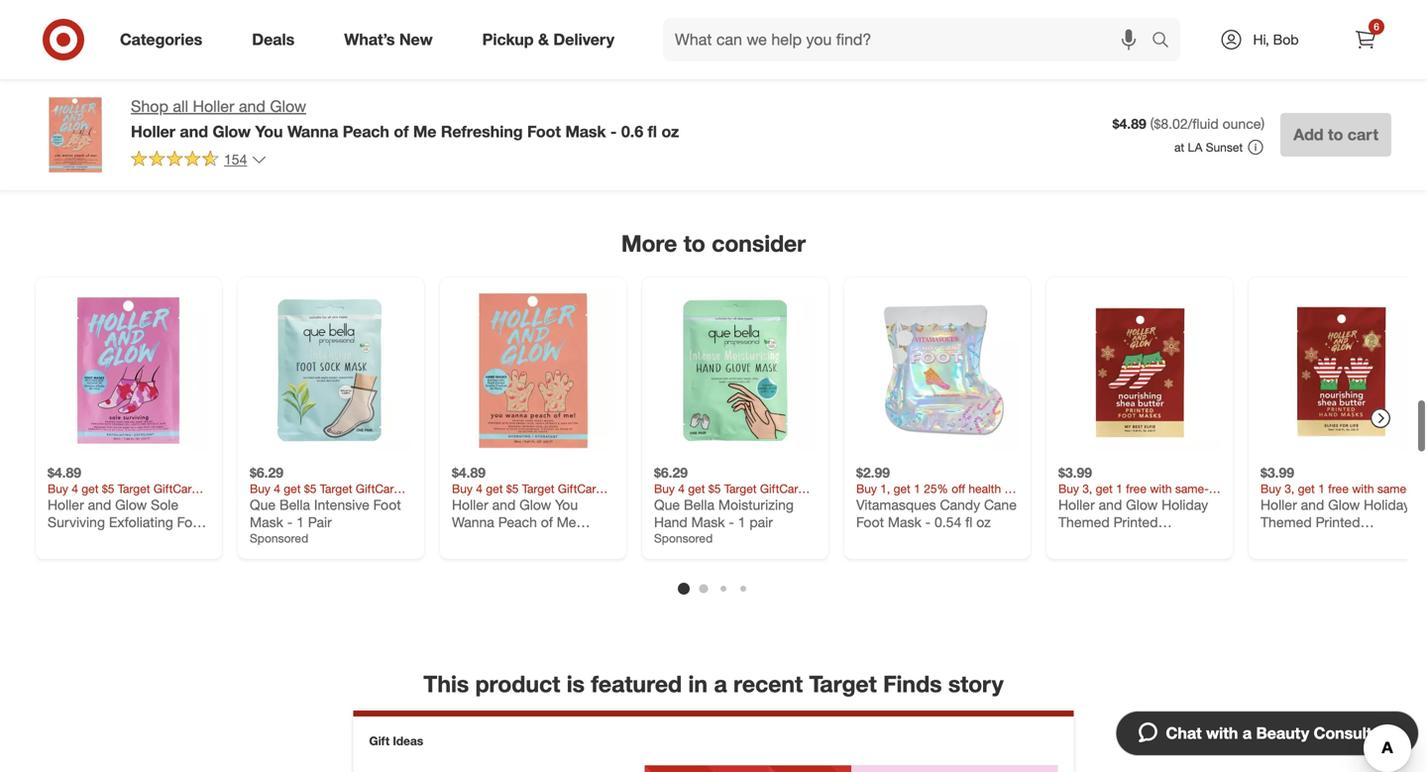 Task type: vqa. For each thing, say whether or not it's contained in the screenshot.
The paint included is NOT good. Report
no



Task type: describe. For each thing, give the bounding box(es) containing it.
add to cart right )
[[1294, 125, 1379, 144]]

gift ideas
[[369, 733, 424, 748]]

1 for pair
[[738, 514, 746, 531]]

consultant
[[1314, 724, 1397, 743]]

to right "more"
[[684, 229, 706, 257]]

$4.89 for holler and glow sole surviving exfoliating foot mask - 1.35 fl oz image
[[48, 464, 81, 481]]

search button
[[1143, 18, 1191, 65]]

154
[[224, 151, 247, 168]]

0 vertical spatial holler
[[193, 97, 234, 116]]

v
[[735, 11, 744, 29]]

to right )
[[1328, 125, 1344, 144]]

consider
[[712, 229, 806, 257]]

wanna
[[287, 122, 338, 141]]

what's
[[344, 30, 395, 49]]

0.6
[[621, 122, 643, 141]]

exfoliating
[[109, 514, 173, 531]]

search
[[1143, 32, 1191, 51]]

hi, bob
[[1253, 31, 1299, 48]]

vitamasques candy cane foot mask - 0.54 fl oz image
[[856, 290, 1019, 452]]

categories link
[[103, 18, 227, 61]]

all
[[173, 97, 188, 116]]

pantene pro-v anti frizz hair mousse for curly hair - 6.6oz add to cart
[[654, 11, 805, 82]]

0 horizontal spatial new
[[399, 30, 433, 49]]

barrette
[[1059, 14, 1109, 31]]

with inside button
[[1206, 724, 1238, 743]]

chat with a beauty consultant button
[[1116, 711, 1419, 756]]

gold
[[891, 29, 921, 46]]

1 for pair
[[296, 514, 304, 531]]

hair down "pantene"
[[654, 46, 679, 63]]

hair inside organza bow hair barrette - a new day™
[[1146, 0, 1172, 14]]

add up image of holler and glow you wanna peach of me refreshing foot mask - 0.6 fl oz
[[57, 67, 79, 82]]

add to cart button down the gold
[[856, 59, 938, 91]]

ink
[[943, 46, 961, 63]]

categories
[[120, 30, 202, 49]]

bob
[[1273, 31, 1299, 48]]

image of holler and glow you wanna peach of me refreshing foot mask - 0.6 fl oz image
[[36, 95, 115, 174]]

intensive
[[314, 496, 369, 514]]

at
[[1175, 140, 1185, 155]]

new inside organza bow hair barrette - a new day™
[[1135, 14, 1163, 31]]

pair
[[750, 514, 773, 531]]

6 link
[[1344, 18, 1388, 61]]

more to consider
[[621, 229, 806, 257]]

- inside organza bow hair barrette - a new day™
[[1113, 14, 1118, 31]]

hand
[[654, 514, 688, 531]]

foot inside the vitamasques candy cane foot mask - 0.54 fl oz
[[856, 514, 884, 531]]

(
[[1151, 115, 1154, 132]]

a inside button
[[1243, 724, 1252, 743]]

fl inside shop all holler and glow holler and glow you wanna peach of me refreshing foot mask - 0.6 fl oz
[[648, 122, 657, 141]]

13.6
[[543, 29, 570, 46]]

1 vertical spatial holler
[[131, 122, 175, 141]]

is
[[567, 670, 585, 698]]

bella for intensive
[[280, 496, 310, 514]]

- inside que bella moisturizing hand mask - 1 pair sponsored
[[729, 514, 734, 531]]

product
[[475, 670, 560, 698]]

$6.29 for que bella intensive foot mask - 1 pair
[[250, 464, 284, 481]]

hair inside herbal essences curl hair mousse - 13.6 fl oz/2ct add to cart
[[452, 29, 477, 46]]

0.54
[[935, 514, 962, 531]]

foot inside shop all holler and glow holler and glow you wanna peach of me refreshing foot mask - 0.6 fl oz
[[527, 122, 561, 141]]

add to cart button down "pantene"
[[654, 59, 736, 91]]

que bella intensive foot mask - 1 pair sponsored
[[250, 496, 401, 546]]

pair
[[308, 514, 332, 531]]

pens
[[856, 29, 887, 46]]

for
[[736, 29, 753, 46]]

mousse inside herbal essences curl hair mousse - 13.6 fl oz/2ct add to cart
[[481, 29, 530, 46]]

sole
[[151, 496, 178, 514]]

to inside pantene pro-v anti frizz hair mousse for curly hair - 6.6oz add to cart
[[689, 67, 700, 82]]

target
[[809, 670, 877, 698]]

recent
[[734, 670, 803, 698]]

chat
[[1166, 724, 1202, 743]]

what's new link
[[327, 18, 458, 61]]

$4.89 ( $8.02 /fluid ounce )
[[1113, 115, 1265, 132]]

pickup
[[482, 30, 534, 49]]

que for que bella intensive foot mask - 1 pair
[[250, 496, 276, 514]]

0 vertical spatial glow
[[270, 97, 306, 116]]

gift ideas that celebrate all communities. image
[[645, 765, 1058, 772]]

add to cart button down 'pickup'
[[452, 59, 534, 91]]

pantene pro-v anti frizz hair mousse for curly hair - 6.6oz link
[[654, 0, 817, 63]]

frizz
[[776, 11, 805, 29]]

be rooted 2pk ballpoint pens gold with black crystal black ink link
[[856, 0, 1019, 63]]

sponsored for que bella moisturizing hand mask - 1 pair
[[654, 531, 713, 546]]

delivery
[[554, 30, 615, 49]]

cart inside herbal essences curl hair mousse - 13.6 fl oz/2ct add to cart
[[502, 67, 525, 82]]

holler and glow sole surviving exfoliating foot mask - 1.35 fl oz image
[[48, 290, 210, 452]]

mask inside shop all holler and glow holler and glow you wanna peach of me refreshing foot mask - 0.6 fl oz
[[566, 122, 606, 141]]

surviving
[[48, 514, 105, 531]]

add to cart button right )
[[1281, 113, 1392, 157]]

at la sunset
[[1175, 140, 1243, 155]]

1 vertical spatial glow
[[213, 122, 251, 141]]

curl
[[561, 11, 586, 29]]

crystal
[[856, 46, 900, 63]]

be
[[856, 11, 874, 29]]

2 $3.99 link from the left
[[1261, 290, 1423, 531]]

be rooted 2pk ballpoint pens gold with black crystal black ink add to cart
[[856, 11, 1008, 82]]

foot inside holler and glow sole surviving exfoliating foot mask - 1.35 fl oz
[[177, 514, 205, 531]]

holler and glow you wanna peach of me refreshing hand mask - 0.6 fl oz image
[[452, 290, 615, 452]]

gift
[[369, 733, 390, 748]]

herbal essences curl hair mousse - 13.6 fl oz/2ct link
[[452, 0, 615, 63]]

a
[[1122, 14, 1131, 31]]

deals
[[252, 30, 295, 49]]

refreshing
[[441, 122, 523, 141]]

1 vertical spatial and
[[180, 122, 208, 141]]

bella for moisturizing
[[684, 496, 715, 514]]

organza bow hair barrette - a new day™
[[1059, 0, 1199, 31]]

cart inside be rooted 2pk ballpoint pens gold with black crystal black ink add to cart
[[906, 67, 929, 82]]

what's new
[[344, 30, 433, 49]]

6
[[1374, 20, 1380, 33]]

1 horizontal spatial black
[[954, 29, 989, 46]]

)
[[1261, 115, 1265, 132]]

me
[[413, 122, 437, 141]]

0 vertical spatial and
[[239, 97, 266, 116]]

What can we help you find? suggestions appear below search field
[[663, 18, 1157, 61]]

to inside be rooted 2pk ballpoint pens gold with black crystal black ink add to cart
[[891, 67, 903, 82]]

cane
[[984, 496, 1017, 514]]

to inside herbal essences curl hair mousse - 13.6 fl oz/2ct add to cart
[[487, 67, 498, 82]]

que bella intensive foot mask - 1 pair image
[[250, 290, 412, 452]]



Task type: locate. For each thing, give the bounding box(es) containing it.
1 horizontal spatial $6.29
[[654, 464, 688, 481]]

beauty
[[1256, 724, 1310, 743]]

1 que from the left
[[250, 496, 276, 514]]

que left moisturizing
[[654, 496, 680, 514]]

bella
[[280, 496, 310, 514], [684, 496, 715, 514]]

foot inside que bella intensive foot mask - 1 pair sponsored
[[373, 496, 401, 514]]

add to cart up image of holler and glow you wanna peach of me refreshing foot mask - 0.6 fl oz
[[57, 67, 120, 82]]

1 horizontal spatial glow
[[213, 122, 251, 141]]

organza bow hair barrette - a new day™ link
[[1059, 0, 1221, 31]]

fl inside holler and glow sole surviving exfoliating foot mask - 1.35 fl oz
[[125, 531, 132, 548]]

ballpoint
[[954, 11, 1008, 29]]

foot right 'refreshing'
[[527, 122, 561, 141]]

fl inside the vitamasques candy cane foot mask - 0.54 fl oz
[[966, 514, 973, 531]]

1 bella from the left
[[280, 496, 310, 514]]

$3.99
[[1059, 464, 1092, 481], [1261, 464, 1295, 481]]

glow
[[270, 97, 306, 116], [213, 122, 251, 141], [115, 496, 147, 514]]

fl right 13.6
[[574, 29, 581, 46]]

mask for vitamasques candy cane foot mask - 0.54 fl oz
[[888, 514, 922, 531]]

and up 1.35
[[88, 496, 111, 514]]

black left ink
[[904, 46, 939, 63]]

$3.99 for holler and glow holiday themed printed nourishing hand masks - 0.6 fl oz/2pk 'image'
[[1261, 464, 1295, 481]]

que
[[250, 496, 276, 514], [654, 496, 680, 514]]

black
[[954, 29, 989, 46], [904, 46, 939, 63]]

more
[[621, 229, 677, 257]]

cart
[[97, 67, 120, 82], [299, 67, 323, 82], [502, 67, 525, 82], [704, 67, 727, 82], [906, 67, 929, 82], [1108, 67, 1131, 82], [1310, 67, 1334, 82], [1348, 125, 1379, 144]]

in
[[688, 670, 708, 698]]

1 horizontal spatial and
[[180, 122, 208, 141]]

sponsored inside que bella moisturizing hand mask - 1 pair sponsored
[[654, 531, 713, 546]]

add down "pantene"
[[663, 67, 686, 82]]

0 horizontal spatial black
[[904, 46, 939, 63]]

vitamasques candy cane foot mask - 0.54 fl oz
[[856, 496, 1017, 531]]

add to cart button down deals
[[250, 59, 331, 91]]

holler left exfoliating
[[48, 496, 84, 514]]

0 vertical spatial a
[[714, 670, 727, 698]]

mask inside que bella moisturizing hand mask - 1 pair sponsored
[[692, 514, 725, 531]]

moisturizing
[[719, 496, 794, 514]]

peach
[[343, 122, 389, 141]]

0 horizontal spatial que
[[250, 496, 276, 514]]

mask right 'hand'
[[692, 514, 725, 531]]

que inside que bella intensive foot mask - 1 pair sponsored
[[250, 496, 276, 514]]

1 horizontal spatial que
[[654, 496, 680, 514]]

anti
[[748, 11, 772, 29]]

$3.99 for holler and glow holiday themed printed nourishing foot masks - 0.6 fl oz/2pk "image"
[[1059, 464, 1092, 481]]

0 horizontal spatial $4.89
[[48, 464, 81, 481]]

hi,
[[1253, 31, 1270, 48]]

add to cart button down barrette
[[1059, 59, 1140, 91]]

0 horizontal spatial holler
[[48, 496, 84, 514]]

black right 2pk
[[954, 29, 989, 46]]

add to cart button down bob
[[1261, 59, 1343, 91]]

1 inside que bella moisturizing hand mask - 1 pair sponsored
[[738, 514, 746, 531]]

foot
[[527, 122, 561, 141], [373, 496, 401, 514], [177, 514, 205, 531], [856, 514, 884, 531]]

0 horizontal spatial and
[[88, 496, 111, 514]]

this product is featured in a recent target finds story
[[424, 670, 1004, 698]]

add to cart down deals link
[[259, 67, 323, 82]]

1 horizontal spatial oz
[[662, 122, 679, 141]]

2 mousse from the left
[[683, 29, 732, 46]]

- inside pantene pro-v anti frizz hair mousse for curly hair - 6.6oz add to cart
[[683, 46, 689, 63]]

with inside be rooted 2pk ballpoint pens gold with black crystal black ink add to cart
[[925, 29, 951, 46]]

to down oz/2ct
[[487, 67, 498, 82]]

bella inside que bella intensive foot mask - 1 pair sponsored
[[280, 496, 310, 514]]

mousse inside pantene pro-v anti frizz hair mousse for curly hair - 6.6oz add to cart
[[683, 29, 732, 46]]

new right what's
[[399, 30, 433, 49]]

0 horizontal spatial a
[[714, 670, 727, 698]]

shop
[[131, 97, 168, 116]]

1 1 from the left
[[296, 514, 304, 531]]

0 horizontal spatial mousse
[[481, 29, 530, 46]]

- inside the vitamasques candy cane foot mask - 0.54 fl oz
[[926, 514, 931, 531]]

2 1 from the left
[[738, 514, 746, 531]]

2 $6.29 from the left
[[654, 464, 688, 481]]

sunset
[[1206, 140, 1243, 155]]

featured
[[591, 670, 682, 698]]

2 $3.99 from the left
[[1261, 464, 1295, 481]]

day™
[[1167, 14, 1199, 31]]

a left beauty
[[1243, 724, 1252, 743]]

1 $6.29 from the left
[[250, 464, 284, 481]]

foot right exfoliating
[[177, 514, 205, 531]]

2 vertical spatial and
[[88, 496, 111, 514]]

1 horizontal spatial with
[[1206, 724, 1238, 743]]

to down bob
[[1296, 67, 1307, 82]]

holler down shop
[[131, 122, 175, 141]]

mask left 0.54
[[888, 514, 922, 531]]

2 horizontal spatial oz
[[977, 514, 991, 531]]

- inside holler and glow sole surviving exfoliating foot mask - 1.35 fl oz
[[85, 531, 90, 548]]

-
[[1113, 14, 1118, 31], [534, 29, 539, 46], [683, 46, 689, 63], [611, 122, 617, 141], [287, 514, 293, 531], [729, 514, 734, 531], [926, 514, 931, 531], [85, 531, 90, 548]]

mousse
[[481, 29, 530, 46], [683, 29, 732, 46]]

and down all
[[180, 122, 208, 141]]

$4.89
[[1113, 115, 1147, 132], [48, 464, 81, 481], [452, 464, 486, 481]]

1 $3.99 from the left
[[1059, 464, 1092, 481]]

add down barrette
[[1068, 67, 1090, 82]]

mask left 1.35
[[48, 531, 81, 548]]

of
[[394, 122, 409, 141]]

fl right 0.6
[[648, 122, 657, 141]]

0 horizontal spatial with
[[925, 29, 951, 46]]

glow inside holler and glow sole surviving exfoliating foot mask - 1.35 fl oz
[[115, 496, 147, 514]]

0 vertical spatial with
[[925, 29, 951, 46]]

and
[[239, 97, 266, 116], [180, 122, 208, 141], [88, 496, 111, 514]]

curly
[[757, 29, 789, 46]]

mask inside the vitamasques candy cane foot mask - 0.54 fl oz
[[888, 514, 922, 531]]

mask left 0.6
[[566, 122, 606, 141]]

que bella moisturizing hand mask - 1 pair image
[[654, 290, 817, 452]]

2 sponsored from the left
[[654, 531, 713, 546]]

to down barrette
[[1093, 67, 1105, 82]]

$8.02
[[1154, 115, 1188, 132]]

fl inside herbal essences curl hair mousse - 13.6 fl oz/2ct add to cart
[[574, 29, 581, 46]]

2 horizontal spatial $4.89
[[1113, 115, 1147, 132]]

to down 6.6oz
[[689, 67, 700, 82]]

2 horizontal spatial and
[[239, 97, 266, 116]]

1 sponsored from the left
[[250, 531, 308, 546]]

$6.29
[[250, 464, 284, 481], [654, 464, 688, 481]]

oz inside the vitamasques candy cane foot mask - 0.54 fl oz
[[977, 514, 991, 531]]

1 horizontal spatial mousse
[[683, 29, 732, 46]]

1 horizontal spatial $3.99
[[1261, 464, 1295, 481]]

cart inside pantene pro-v anti frizz hair mousse for curly hair - 6.6oz add to cart
[[704, 67, 727, 82]]

0 horizontal spatial sponsored
[[250, 531, 308, 546]]

mask
[[566, 122, 606, 141], [250, 514, 283, 531], [692, 514, 725, 531], [888, 514, 922, 531], [48, 531, 81, 548]]

- inside herbal essences curl hair mousse - 13.6 fl oz/2ct add to cart
[[534, 29, 539, 46]]

to up image of holler and glow you wanna peach of me refreshing foot mask - 0.6 fl oz
[[82, 67, 94, 82]]

1 mousse from the left
[[481, 29, 530, 46]]

mask inside que bella intensive foot mask - 1 pair sponsored
[[250, 514, 283, 531]]

to down crystal
[[891, 67, 903, 82]]

add down deals
[[259, 67, 281, 82]]

2 vertical spatial holler
[[48, 496, 84, 514]]

2 horizontal spatial glow
[[270, 97, 306, 116]]

0 horizontal spatial oz
[[136, 531, 151, 548]]

0 horizontal spatial $3.99 link
[[1059, 290, 1221, 531]]

new
[[1135, 14, 1163, 31], [399, 30, 433, 49]]

$2.99
[[856, 464, 890, 481]]

and inside holler and glow sole surviving exfoliating foot mask - 1.35 fl oz
[[88, 496, 111, 514]]

- inside shop all holler and glow holler and glow you wanna peach of me refreshing foot mask - 0.6 fl oz
[[611, 122, 617, 141]]

0 horizontal spatial glow
[[115, 496, 147, 514]]

$4.89 link
[[452, 290, 615, 531]]

fl right 0.54
[[966, 514, 973, 531]]

0 horizontal spatial bella
[[280, 496, 310, 514]]

add down crystal
[[865, 67, 888, 82]]

mask inside holler and glow sole surviving exfoliating foot mask - 1.35 fl oz
[[48, 531, 81, 548]]

oz right 0.6
[[662, 122, 679, 141]]

fl right 1.35
[[125, 531, 132, 548]]

&
[[538, 30, 549, 49]]

2 bella from the left
[[684, 496, 715, 514]]

154 link
[[131, 150, 267, 172]]

1 vertical spatial with
[[1206, 724, 1238, 743]]

sponsored for que bella intensive foot mask - 1 pair
[[250, 531, 308, 546]]

mask left pair
[[250, 514, 283, 531]]

1 horizontal spatial $4.89
[[452, 464, 486, 481]]

que bella moisturizing hand mask - 1 pair sponsored
[[654, 496, 794, 546]]

2 vertical spatial glow
[[115, 496, 147, 514]]

oz right 0.54
[[977, 514, 991, 531]]

1 $3.99 link from the left
[[1059, 290, 1221, 531]]

pickup & delivery
[[482, 30, 615, 49]]

ideas
[[393, 733, 424, 748]]

bella left moisturizing
[[684, 496, 715, 514]]

vitamasques
[[856, 496, 936, 514]]

2pk
[[927, 11, 950, 29]]

finds
[[883, 670, 942, 698]]

1 horizontal spatial new
[[1135, 14, 1163, 31]]

2 que from the left
[[654, 496, 680, 514]]

1 horizontal spatial $3.99 link
[[1261, 290, 1423, 531]]

la
[[1188, 140, 1203, 155]]

mask for que bella moisturizing hand mask - 1 pair sponsored
[[692, 514, 725, 531]]

add inside herbal essences curl hair mousse - 13.6 fl oz/2ct add to cart
[[461, 67, 484, 82]]

add inside pantene pro-v anti frizz hair mousse for curly hair - 6.6oz add to cart
[[663, 67, 686, 82]]

1 horizontal spatial 1
[[738, 514, 746, 531]]

gift ideas link
[[353, 711, 1074, 772]]

add
[[57, 67, 79, 82], [259, 67, 281, 82], [461, 67, 484, 82], [663, 67, 686, 82], [865, 67, 888, 82], [1068, 67, 1090, 82], [1270, 67, 1292, 82], [1294, 125, 1324, 144]]

add down the hi, bob
[[1270, 67, 1292, 82]]

new right a
[[1135, 14, 1163, 31]]

foot down $2.99
[[856, 514, 884, 531]]

hair left 6.6oz
[[654, 29, 679, 46]]

0 horizontal spatial $6.29
[[250, 464, 284, 481]]

1 horizontal spatial holler
[[131, 122, 175, 141]]

$4.89 for holler and glow you wanna peach of me refreshing hand mask - 0.6 fl oz image
[[452, 464, 486, 481]]

you
[[255, 122, 283, 141]]

shop all holler and glow holler and glow you wanna peach of me refreshing foot mask - 0.6 fl oz
[[131, 97, 679, 141]]

glow left sole
[[115, 496, 147, 514]]

add to cart down barrette
[[1068, 67, 1131, 82]]

sponsored
[[250, 531, 308, 546], [654, 531, 713, 546]]

sponsored inside que bella intensive foot mask - 1 pair sponsored
[[250, 531, 308, 546]]

organza
[[1059, 0, 1111, 14]]

2 horizontal spatial holler
[[193, 97, 234, 116]]

pro-
[[709, 11, 736, 29]]

holler and glow sole surviving exfoliating foot mask - 1.35 fl oz
[[48, 496, 205, 548]]

add down oz/2ct
[[461, 67, 484, 82]]

rooted
[[877, 11, 923, 29]]

glow up the you
[[270, 97, 306, 116]]

holler and glow holiday themed printed nourishing foot masks - 0.6 fl oz/2pk image
[[1059, 290, 1221, 452]]

deals link
[[235, 18, 319, 61]]

1 inside que bella intensive foot mask - 1 pair sponsored
[[296, 514, 304, 531]]

1 horizontal spatial sponsored
[[654, 531, 713, 546]]

candy
[[940, 496, 980, 514]]

hair right bow
[[1146, 0, 1172, 14]]

hair left 'pickup'
[[452, 29, 477, 46]]

oz
[[662, 122, 679, 141], [977, 514, 991, 531], [136, 531, 151, 548]]

6.6oz
[[693, 46, 726, 63]]

pickup & delivery link
[[466, 18, 639, 61]]

mask for que bella intensive foot mask - 1 pair sponsored
[[250, 514, 283, 531]]

que for que bella moisturizing hand mask - 1 pair
[[654, 496, 680, 514]]

bella left the intensive
[[280, 496, 310, 514]]

add inside be rooted 2pk ballpoint pens gold with black crystal black ink add to cart
[[865, 67, 888, 82]]

oz/2ct
[[452, 46, 491, 63]]

holler and glow holiday themed printed nourishing hand masks - 0.6 fl oz/2pk image
[[1261, 290, 1423, 452]]

bow
[[1115, 0, 1143, 14]]

1 vertical spatial a
[[1243, 724, 1252, 743]]

- inside que bella intensive foot mask - 1 pair sponsored
[[287, 514, 293, 531]]

1.35
[[94, 531, 121, 548]]

pantene
[[654, 11, 705, 29]]

to down deals link
[[285, 67, 296, 82]]

que inside que bella moisturizing hand mask - 1 pair sponsored
[[654, 496, 680, 514]]

que left pair
[[250, 496, 276, 514]]

add right )
[[1294, 125, 1324, 144]]

story
[[949, 670, 1004, 698]]

holler right all
[[193, 97, 234, 116]]

bella inside que bella moisturizing hand mask - 1 pair sponsored
[[684, 496, 715, 514]]

oz inside shop all holler and glow holler and glow you wanna peach of me refreshing foot mask - 0.6 fl oz
[[662, 122, 679, 141]]

and up the you
[[239, 97, 266, 116]]

holler inside holler and glow sole surviving exfoliating foot mask - 1.35 fl oz
[[48, 496, 84, 514]]

1
[[296, 514, 304, 531], [738, 514, 746, 531]]

add to cart button up image of holler and glow you wanna peach of me refreshing foot mask - 0.6 fl oz
[[48, 59, 129, 91]]

0 horizontal spatial $3.99
[[1059, 464, 1092, 481]]

$6.29 up 'hand'
[[654, 464, 688, 481]]

glow up 154
[[213, 122, 251, 141]]

$6.29 for que bella moisturizing hand mask - 1 pair
[[654, 464, 688, 481]]

a right in
[[714, 670, 727, 698]]

add to cart down bob
[[1270, 67, 1334, 82]]

foot right the intensive
[[373, 496, 401, 514]]

hair
[[1146, 0, 1172, 14], [452, 29, 477, 46], [654, 29, 679, 46], [654, 46, 679, 63]]

ounce
[[1223, 115, 1261, 132]]

add to cart button
[[48, 59, 129, 91], [250, 59, 331, 91], [452, 59, 534, 91], [654, 59, 736, 91], [856, 59, 938, 91], [1059, 59, 1140, 91], [1261, 59, 1343, 91], [1281, 113, 1392, 157]]

/fluid
[[1188, 115, 1219, 132]]

$6.29 up que bella intensive foot mask - 1 pair sponsored
[[250, 464, 284, 481]]

oz inside holler and glow sole surviving exfoliating foot mask - 1.35 fl oz
[[136, 531, 151, 548]]

essences
[[497, 11, 557, 29]]

0 horizontal spatial 1
[[296, 514, 304, 531]]

1 horizontal spatial bella
[[684, 496, 715, 514]]

herbal essences curl hair mousse - 13.6 fl oz/2ct add to cart
[[452, 11, 586, 82]]

to
[[82, 67, 94, 82], [285, 67, 296, 82], [487, 67, 498, 82], [689, 67, 700, 82], [891, 67, 903, 82], [1093, 67, 1105, 82], [1296, 67, 1307, 82], [1328, 125, 1344, 144], [684, 229, 706, 257]]

1 horizontal spatial a
[[1243, 724, 1252, 743]]

oz right 1.35
[[136, 531, 151, 548]]

chat with a beauty consultant
[[1166, 724, 1397, 743]]



